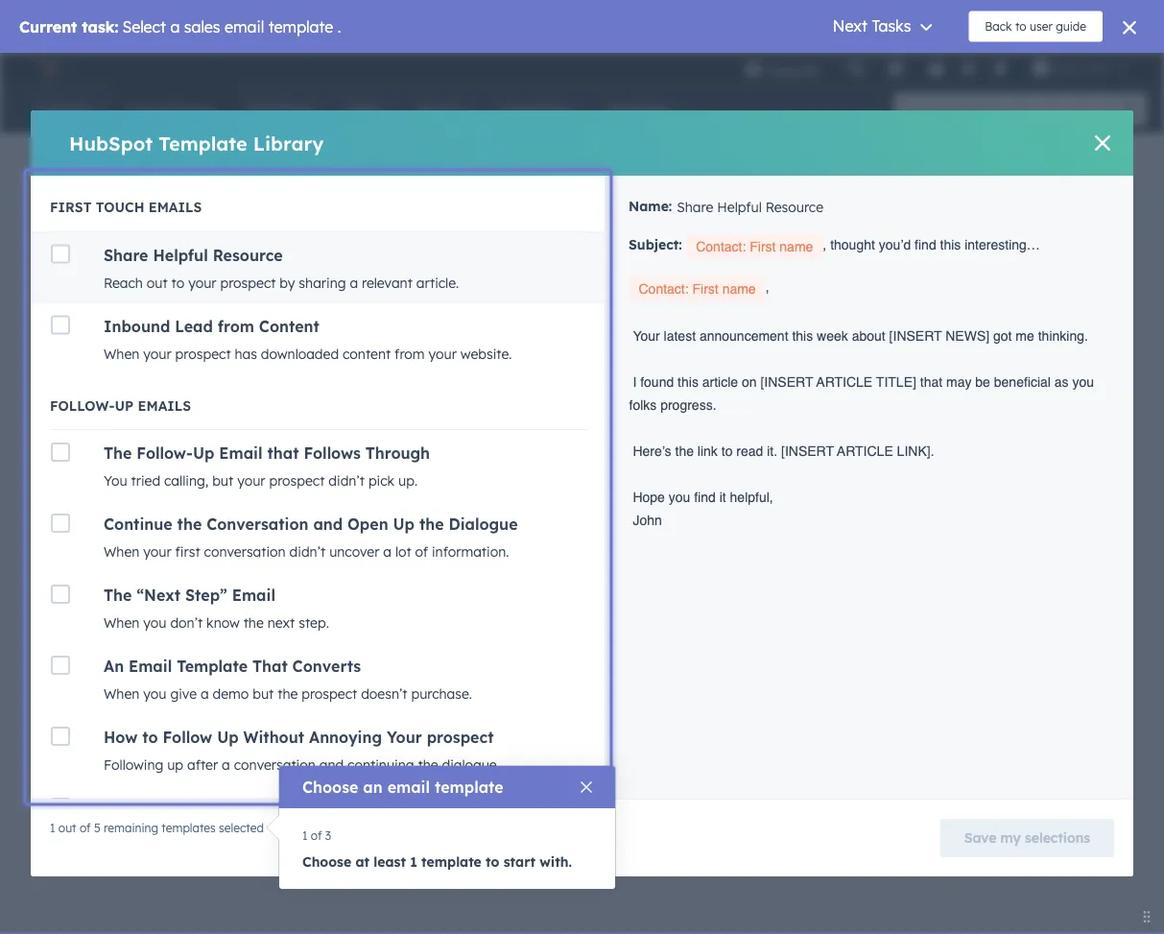 Task type: describe. For each thing, give the bounding box(es) containing it.
by
[[280, 274, 295, 291]]

new for new template
[[1014, 163, 1039, 177]]

suite
[[672, 267, 704, 284]]

the up first
[[177, 515, 202, 534]]

your inside continue the conversation and open up the dialogue when your first conversation didn't uncover a lot of information.
[[143, 543, 172, 560]]

repetitive
[[402, 392, 494, 416]]

up.
[[398, 472, 418, 489]]

and inside 'turn your best sales emails into templates you can send without leaving your inbox. discover your top-performing templates to boost your response rates and close more deals.'
[[413, 480, 438, 497]]

content
[[343, 345, 391, 362]]

templates.
[[362, 266, 443, 285]]

share helpful resource reach out to your prospect by sharing a relevant article.
[[104, 245, 459, 291]]

downloaded inside you recently visited our website and downloaded [insert content piece]. did you find it useful?
[[851, 328, 923, 343]]

subject:
[[629, 236, 682, 253]]

but for email
[[212, 472, 234, 489]]

johnsmith
[[1054, 60, 1111, 76]]

downloaded inside inbound lead from content when your prospect has downloaded content from your website.
[[261, 345, 339, 362]]

a inside did you download the piece just to learn more about [topic of content piece]? or, are you looking for a cost-effective solution to [topic of content piece]?
[[821, 420, 828, 435]]

research
[[744, 489, 797, 504]]

starter.
[[708, 267, 754, 284]]

continuing
[[348, 757, 414, 773]]

website
[[775, 328, 821, 343]]

didn't inside continue the conversation and open up the dialogue when your first conversation didn't uncover a lot of information.
[[290, 543, 326, 560]]

calling icon image
[[847, 60, 864, 78]]

Search HubSpot search field
[[895, 93, 1130, 126]]

the for the follow-up email that follows through
[[104, 444, 132, 463]]

how to follow up without annoying your prospect following up after a conversation and continuing the dialogue.
[[104, 728, 500, 773]]

the right 'learn'
[[419, 515, 444, 534]]

an
[[363, 778, 383, 797]]

you right are
[[729, 420, 751, 435]]

to left 'start'
[[486, 854, 500, 870]]

selected
[[219, 820, 264, 835]]

more up lot
[[411, 518, 446, 535]]

choose at least 1 template to start with.
[[302, 854, 572, 870]]

0 vertical spatial follow-
[[50, 397, 115, 414]]

5 inside 1 out of 5 remaining templates selected save my selections
[[94, 820, 101, 835]]

into
[[418, 434, 443, 451]]

did you download the piece just to learn more about [topic of content piece]? or, are you looking for a cost-effective solution to [topic of content piece]?
[[629, 397, 1086, 458]]

when inside the "next step" email when you don't know the next step.
[[104, 614, 140, 631]]

send
[[567, 434, 598, 451]]

you inside the "next step" email when you don't know the next step.
[[143, 614, 167, 631]]

hubspot template library
[[69, 131, 324, 155]]

search button
[[1115, 93, 1147, 126]]

1 of 3
[[302, 828, 331, 843]]

piece
[[766, 397, 798, 412]]

follow-up emails
[[50, 397, 191, 414]]

1 vertical spatial template
[[435, 778, 504, 797]]

tried
[[131, 472, 160, 489]]

you left download
[[657, 397, 679, 412]]

to right "solution"
[[965, 420, 976, 435]]

help button
[[920, 53, 953, 84]]

article.
[[416, 274, 459, 291]]

sales
[[338, 434, 370, 451]]

templates down send
[[559, 457, 622, 474]]

the inside an email template that converts when you give a demo but the prospect doesn't purchase.
[[278, 686, 298, 702]]

3
[[325, 828, 331, 843]]

email for up
[[219, 444, 263, 463]]

give
[[170, 686, 197, 702]]

visited
[[710, 328, 748, 343]]

first
[[175, 543, 200, 560]]

lot
[[396, 543, 412, 560]]

prospect inside an email template that converts when you give a demo but the prospect doesn't purchase.
[[302, 686, 357, 702]]

you inside you recently visited our website and downloaded [insert content piece]. did you find it useful?
[[653, 351, 675, 366]]

settings image
[[960, 61, 977, 78]]

prospect inside "share helpful resource reach out to your prospect by sharing a relevant article."
[[220, 274, 276, 291]]

it inside you recently visited our website and downloaded [insert content piece]. did you find it useful?
[[704, 351, 711, 366]]

of right by
[[327, 266, 343, 285]]

new to templates?
[[245, 518, 365, 535]]

when inside an email template that converts when you give a demo but the prospect doesn't purchase.
[[104, 686, 140, 702]]

1 horizontal spatial from
[[395, 345, 425, 362]]

next
[[268, 614, 295, 631]]

save
[[965, 830, 997, 846]]

2 vertical spatial content
[[629, 443, 694, 458]]

a inside how to follow up without annoying your prospect following up after a conversation and continuing the dialogue.
[[222, 757, 230, 773]]

templates?
[[294, 518, 365, 535]]

that
[[252, 657, 288, 676]]

i
[[629, 489, 633, 504]]

search image
[[1124, 103, 1138, 116]]

prospect inside how to follow up without annoying your prospect following up after a conversation and continuing the dialogue.
[[427, 728, 494, 747]]

upgrade image
[[745, 61, 763, 79]]

share
[[104, 245, 148, 265]]

the inside the "next step" email when you don't know the next step.
[[244, 614, 264, 631]]

performing
[[485, 457, 555, 474]]

helpful
[[153, 245, 208, 265]]

email for step"
[[232, 586, 276, 605]]

notifications image
[[992, 61, 1009, 79]]

when inside inbound lead from content when your prospect has downloaded content from your website.
[[104, 345, 140, 362]]

inbound lead from content when your prospect has downloaded content from your website.
[[104, 316, 512, 362]]

on
[[800, 489, 815, 504]]

conversation inside continue the conversation and open up the dialogue when your first conversation didn't uncover a lot of information.
[[204, 543, 286, 560]]

you recently visited our website and downloaded [insert content piece]. did you find it useful?
[[629, 328, 1103, 366]]

you inside 'turn your best sales emails into templates you can send without leaving your inbox. discover your top-performing templates to boost your response rates and close more deals.'
[[514, 434, 537, 451]]

an email template that converts when you give a demo but the prospect doesn't purchase.
[[104, 657, 472, 702]]

your up best
[[298, 392, 343, 416]]

0 vertical spatial [topic
[[947, 397, 992, 412]]

1 horizontal spatial of
[[1028, 420, 1047, 435]]

and inside how to follow up without annoying your prospect following up after a conversation and continuing the dialogue.
[[319, 757, 344, 773]]

1 right the least
[[410, 854, 417, 870]]

open
[[348, 515, 388, 534]]

templates left with
[[542, 267, 605, 284]]

when inside continue the conversation and open up the dialogue when your first conversation didn't uncover a lot of information.
[[104, 543, 140, 560]]

turn your best sales emails into templates you can send without leaving your inbox. discover your top-performing templates to boost your response rates and close more deals.
[[245, 434, 649, 497]]

touch
[[96, 199, 144, 216]]

your inside how to follow up without annoying your prospect following up after a conversation and continuing the dialogue.
[[387, 728, 422, 747]]

conversation inside how to follow up without annoying your prospect following up after a conversation and continuing the dialogue.
[[234, 757, 316, 773]]

actually
[[637, 489, 682, 504]]

prospect inside the follow-up email that follows through you tried calling, but your prospect didn't pick up.
[[269, 472, 325, 489]]

that
[[267, 444, 299, 463]]

johnsmith button
[[1021, 53, 1140, 84]]

did inside did you download the piece just to learn more about [topic of content piece]? or, are you looking for a cost-effective solution to [topic of content piece]?
[[633, 397, 653, 412]]

demo
[[213, 686, 249, 702]]

1 vertical spatial [insert
[[656, 527, 709, 543]]

piece].
[[1052, 328, 1100, 343]]

remaining
[[104, 820, 158, 835]]

0 horizontal spatial of
[[995, 397, 1014, 412]]

menu containing johnsmith
[[732, 53, 1142, 84]]

continue the conversation and open up the dialogue when your first conversation didn't uncover a lot of information.
[[104, 515, 518, 560]]

1 horizontal spatial 5
[[348, 266, 357, 285]]

[company]
[[819, 489, 894, 504]]

learn
[[369, 518, 407, 535]]

more right unlock
[[505, 267, 538, 284]]

crm
[[639, 267, 669, 284]]

hi contact: first name ,
[[629, 279, 790, 296]]

an
[[104, 657, 124, 676]]

follow- inside the follow-up email that follows through you tried calling, but your prospect didn't pick up.
[[137, 444, 193, 463]]

continue
[[104, 515, 173, 534]]

did inside subject: did it help?
[[687, 237, 707, 253]]

up inside the follow-up email that follows through you tried calling, but your prospect didn't pick up.
[[193, 444, 215, 463]]

choose for choose at least 1 template to start with.
[[302, 854, 352, 870]]

following
[[979, 489, 1031, 504]]

follow
[[163, 728, 212, 747]]

seconds
[[592, 392, 669, 416]]

0 vertical spatial piece]?
[[629, 420, 681, 435]]

my
[[1001, 830, 1021, 846]]

new for new folder
[[814, 163, 838, 177]]

new folder button
[[797, 155, 889, 185]]

didn't inside the follow-up email that follows through you tried calling, but your prospect didn't pick up.
[[329, 472, 365, 489]]

your left website.
[[429, 345, 457, 362]]

the "next step" email when you don't know the next step.
[[104, 586, 329, 631]]

without
[[243, 728, 304, 747]]

purchase.
[[411, 686, 472, 702]]

new for new to templates?
[[245, 518, 273, 535]]



Task type: locate. For each thing, give the bounding box(es) containing it.
menu
[[732, 53, 1142, 84]]

at
[[356, 854, 370, 870]]

0 horizontal spatial you
[[104, 472, 127, 489]]

up inside how to follow up without annoying your prospect following up after a conversation and continuing the dialogue.
[[167, 757, 183, 773]]

0 horizontal spatial out
[[58, 820, 76, 835]]

0 horizontal spatial up
[[115, 397, 134, 414]]

the left next
[[244, 614, 264, 631]]

up up tried
[[115, 397, 134, 414]]

you
[[653, 351, 675, 366], [657, 397, 679, 412], [729, 420, 751, 435], [514, 434, 537, 451], [143, 614, 167, 631], [143, 686, 167, 702]]

1 the from the top
[[104, 444, 132, 463]]

but right calling,
[[212, 472, 234, 489]]

didn't down new to templates?
[[290, 543, 326, 560]]

2 vertical spatial up
[[217, 728, 239, 747]]

1 vertical spatial but
[[253, 686, 274, 702]]

your left first
[[143, 543, 172, 560]]

out right by
[[297, 266, 323, 285]]

email inside an email template that converts when you give a demo but the prospect doesn't purchase.
[[129, 657, 172, 676]]

[topic up "solution"
[[947, 397, 992, 412]]

choose for choose an email template
[[302, 778, 359, 797]]

[insert up the about in the top right of the page
[[927, 328, 980, 343]]

hubspot link
[[23, 57, 72, 80]]

help?
[[721, 237, 754, 253]]

a right after at bottom
[[222, 757, 230, 773]]

new template button
[[998, 155, 1119, 185]]

0 vertical spatial did
[[687, 237, 707, 253]]

[topic
[[947, 397, 992, 412], [980, 420, 1024, 435]]

to right how
[[142, 728, 158, 747]]

close image
[[1095, 135, 1111, 151], [581, 782, 592, 793]]

library
[[253, 131, 324, 155]]

content down 'or,'
[[629, 443, 694, 458]]

templates inside 1 out of 5 remaining templates selected save my selections
[[162, 820, 216, 835]]

least
[[374, 854, 406, 870]]

link opens in a new window image inside learn more link
[[450, 522, 463, 535]]

up
[[193, 444, 215, 463], [393, 515, 415, 534], [217, 728, 239, 747]]

template down search hubspot search field
[[1042, 163, 1091, 177]]

john smith image
[[1032, 60, 1050, 77]]

first inside the hi contact: first name ,
[[709, 281, 735, 296]]

for
[[801, 420, 817, 435]]

just
[[802, 397, 823, 412]]

created for 5
[[726, 161, 774, 178]]

templates left selected
[[162, 820, 216, 835]]

1 vertical spatial choose
[[302, 854, 352, 870]]

hubspot image
[[35, 57, 58, 80]]

0 vertical spatial emails
[[500, 392, 563, 416]]

hi
[[629, 279, 642, 295]]

notifications button
[[984, 53, 1017, 84]]

calling,
[[164, 472, 209, 489]]

2 horizontal spatial up
[[393, 515, 415, 534]]

to inside how to follow up without annoying your prospect following up after a conversation and continuing the dialogue.
[[142, 728, 158, 747]]

step"
[[185, 586, 227, 605]]

piece]? down seconds
[[629, 420, 681, 435]]

and right website
[[825, 328, 847, 343]]

downloaded up 'learn' at the right of page
[[851, 328, 923, 343]]

first left name
[[709, 281, 735, 296]]

you inside an email template that converts when you give a demo but the prospect doesn't purchase.
[[143, 686, 167, 702]]

a inside an email template that converts when you give a demo but the prospect doesn't purchase.
[[201, 686, 209, 702]]

did inside you recently visited our website and downloaded [insert content piece]. did you find it useful?
[[629, 351, 650, 366]]

and right rates
[[413, 480, 438, 497]]

1 when from the top
[[104, 345, 140, 362]]

selections
[[1025, 830, 1091, 846]]

5 inside templates banner
[[714, 161, 722, 178]]

and inside you recently visited our website and downloaded [insert content piece]. did you find it useful?
[[825, 328, 847, 343]]

a left lot
[[383, 543, 392, 560]]

the inside did you download the piece just to learn more about [topic of content piece]? or, are you looking for a cost-effective solution to [topic of content piece]?
[[744, 397, 762, 412]]

1 horizontal spatial up
[[217, 728, 239, 747]]

emails for in
[[500, 392, 563, 416]]

piece]?
[[629, 420, 681, 435], [698, 443, 749, 458]]

0 vertical spatial your
[[101, 266, 137, 285]]

email up boost
[[219, 444, 263, 463]]

0 horizontal spatial 5
[[94, 820, 101, 835]]

to inside 'turn your best sales emails into templates you can send without leaving your inbox. discover your top-performing templates to boost your response rates and close more deals.'
[[626, 457, 639, 474]]

out left remaining
[[58, 820, 76, 835]]

2 when from the top
[[104, 543, 140, 560]]

content inside you recently visited our website and downloaded [insert content piece]. did you find it useful?
[[983, 328, 1048, 343]]

new down boost
[[245, 518, 273, 535]]

of right the about in the top right of the page
[[995, 397, 1014, 412]]

1 vertical spatial [topic
[[980, 420, 1024, 435]]

0 horizontal spatial emails
[[374, 434, 415, 451]]

0 vertical spatial email
[[219, 444, 263, 463]]

of
[[698, 161, 711, 178], [327, 266, 343, 285], [415, 543, 428, 560], [80, 820, 91, 835], [311, 828, 322, 843]]

name
[[739, 281, 773, 296]]

a right sharing
[[350, 274, 358, 291]]

information.
[[432, 543, 509, 560]]

the left piece
[[744, 397, 762, 412]]

1 vertical spatial has
[[235, 345, 257, 362]]

of up subject: did it help?
[[698, 161, 711, 178]]

emails for helpful
[[149, 199, 202, 216]]

1 horizontal spatial up
[[167, 757, 183, 773]]

1 horizontal spatial but
[[253, 686, 274, 702]]

0 vertical spatial template
[[1042, 163, 1091, 177]]

your up continuing
[[387, 728, 422, 747]]

learn more
[[369, 518, 446, 535]]

1 horizontal spatial didn't
[[329, 472, 365, 489]]

i actually did some research on [company] and have the following tips:
[[629, 489, 1063, 504]]

2 link opens in a new window image from the top
[[450, 522, 463, 535]]

in
[[569, 392, 586, 416]]

sharing
[[299, 274, 346, 291]]

know
[[207, 614, 240, 631]]

0 horizontal spatial new
[[245, 518, 273, 535]]

emails up discover
[[374, 434, 415, 451]]

0 vertical spatial it
[[711, 237, 717, 253]]

[insert tip]
[[656, 527, 737, 543]]

created inside templates banner
[[726, 161, 774, 178]]

analyze
[[917, 163, 959, 177]]

1 horizontal spatial your
[[387, 728, 422, 747]]

2 vertical spatial email
[[129, 657, 172, 676]]

leaving
[[245, 457, 290, 474]]

of left remaining
[[80, 820, 91, 835]]

template left library
[[159, 131, 247, 155]]

2 vertical spatial 5
[[94, 820, 101, 835]]

with
[[609, 267, 635, 284]]

from right content
[[395, 345, 425, 362]]

1 horizontal spatial you
[[633, 328, 656, 343]]

a inside continue the conversation and open up the dialogue when your first conversation didn't uncover a lot of information.
[[383, 543, 392, 560]]

0 horizontal spatial downloaded
[[261, 345, 339, 362]]

resource
[[213, 245, 283, 265]]

templates up top-
[[447, 434, 510, 451]]

1 vertical spatial follow-
[[137, 444, 193, 463]]

new inside popup button
[[1014, 163, 1039, 177]]

1 horizontal spatial [insert
[[927, 328, 980, 343]]

when up an
[[104, 614, 140, 631]]

send your most repetitive emails in seconds
[[245, 392, 669, 416]]

marketplaces image
[[887, 61, 905, 79]]

but inside the follow-up email that follows through you tried calling, but your prospect didn't pick up.
[[212, 472, 234, 489]]

template up demo on the left bottom of page
[[177, 657, 248, 676]]

0 horizontal spatial [insert
[[656, 527, 709, 543]]

your inside the follow-up email that follows through you tried calling, but your prospect didn't pick up.
[[237, 472, 266, 489]]

emails for into
[[374, 434, 415, 451]]

or,
[[685, 420, 703, 435]]

more
[[505, 267, 538, 284], [875, 397, 906, 412], [477, 480, 510, 497], [411, 518, 446, 535]]

top-
[[458, 457, 485, 474]]

[insert inside you recently visited our website and downloaded [insert content piece]. did you find it useful?
[[927, 328, 980, 343]]

1 horizontal spatial has
[[235, 345, 257, 362]]

a right 'for'
[[821, 420, 828, 435]]

after
[[187, 757, 218, 773]]

2 horizontal spatial 5
[[714, 161, 722, 178]]

the inside how to follow up without annoying your prospect following up after a conversation and continuing the dialogue.
[[418, 757, 438, 773]]

0 horizontal spatial has
[[187, 266, 214, 285]]

follow-
[[50, 397, 115, 414], [137, 444, 193, 463]]

from
[[218, 316, 254, 336], [395, 345, 425, 362]]

close image inside "hubspot template library" 'dialog'
[[1095, 135, 1111, 151]]

choose an email template
[[302, 778, 504, 797]]

prospect down "lead"
[[175, 345, 231, 362]]

to right "just"
[[827, 397, 838, 412]]

0 vertical spatial created
[[726, 161, 774, 178]]

1 for of
[[50, 820, 55, 835]]

new folder
[[814, 163, 873, 177]]

1 for 5
[[688, 161, 694, 178]]

created for has
[[219, 266, 278, 285]]

your down best
[[294, 457, 322, 474]]

of inside templates banner
[[698, 161, 711, 178]]

of right lot
[[415, 543, 428, 560]]

unlock
[[459, 267, 502, 284]]

and down annoying
[[319, 757, 344, 773]]

0 vertical spatial emails
[[149, 199, 202, 216]]

5 right sharing
[[348, 266, 357, 285]]

folder
[[841, 163, 873, 177]]

have
[[923, 489, 953, 504]]

out inside 1 out of 5 remaining templates selected save my selections
[[58, 820, 76, 835]]

1 horizontal spatial close image
[[1095, 135, 1111, 151]]

hubspot template library dialog
[[31, 110, 1134, 934]]

help image
[[928, 61, 945, 79]]

you left recently
[[633, 328, 656, 343]]

you inside you recently visited our website and downloaded [insert content piece]. did you find it useful?
[[633, 328, 656, 343]]

1 vertical spatial emails
[[138, 397, 191, 414]]

to down without
[[626, 457, 639, 474]]

you inside the follow-up email that follows through you tried calling, but your prospect didn't pick up.
[[104, 472, 127, 489]]

created up help?
[[726, 161, 774, 178]]

1 horizontal spatial created
[[726, 161, 774, 178]]

0 horizontal spatial follow-
[[50, 397, 115, 414]]

more inside did you download the piece just to learn more about [topic of content piece]? or, are you looking for a cost-effective solution to [topic of content piece]?
[[875, 397, 906, 412]]

1 vertical spatial of
[[1028, 420, 1047, 435]]

a inside "share helpful resource reach out to your prospect by sharing a relevant article."
[[350, 274, 358, 291]]

1 up subject: did it help?
[[688, 161, 694, 178]]

link opens in a new window image
[[450, 517, 463, 540], [450, 522, 463, 535]]

your right boost
[[285, 480, 313, 497]]

a
[[350, 274, 358, 291], [821, 420, 828, 435], [383, 543, 392, 560], [201, 686, 209, 702], [222, 757, 230, 773]]

it inside subject: did it help?
[[711, 237, 717, 253]]

the
[[744, 397, 762, 412], [956, 489, 975, 504], [177, 515, 202, 534], [419, 515, 444, 534], [244, 614, 264, 631], [278, 686, 298, 702], [418, 757, 438, 773]]

template inside an email template that converts when you give a demo but the prospect doesn't purchase.
[[177, 657, 248, 676]]

1 vertical spatial downloaded
[[261, 345, 339, 362]]

cost-
[[832, 420, 861, 435]]

your
[[188, 274, 217, 291], [143, 345, 172, 362], [429, 345, 457, 362], [298, 392, 343, 416], [275, 434, 303, 451], [294, 457, 322, 474], [426, 457, 454, 474], [237, 472, 266, 489], [285, 480, 313, 497], [143, 543, 172, 560]]

templates banner
[[46, 149, 1119, 185]]

0 horizontal spatial but
[[212, 472, 234, 489]]

1 choose from the top
[[302, 778, 359, 797]]

more up effective
[[875, 397, 906, 412]]

1 vertical spatial the
[[104, 586, 132, 605]]

did
[[686, 489, 704, 504]]

0 vertical spatial close image
[[1095, 135, 1111, 151]]

prospect inside inbound lead from content when your prospect has downloaded content from your website.
[[175, 345, 231, 362]]

0 horizontal spatial your
[[101, 266, 137, 285]]

0 vertical spatial choose
[[302, 778, 359, 797]]

0 vertical spatial didn't
[[329, 472, 365, 489]]

your down share
[[101, 266, 137, 285]]

0 horizontal spatial up
[[193, 444, 215, 463]]

recently
[[660, 328, 707, 343]]

1 horizontal spatial downloaded
[[851, 328, 923, 343]]

it left help?
[[711, 237, 717, 253]]

1 vertical spatial 5
[[348, 266, 357, 285]]

1 inside 1 out of 5 remaining templates selected save my selections
[[50, 820, 55, 835]]

to inside "share helpful resource reach out to your prospect by sharing a relevant article."
[[171, 274, 185, 291]]

1 vertical spatial template
[[177, 657, 248, 676]]

1 vertical spatial you
[[104, 472, 127, 489]]

the inside the "next step" email when you don't know the next step.
[[104, 586, 132, 605]]

discover
[[368, 457, 422, 474]]

0 vertical spatial up
[[115, 397, 134, 414]]

email up next
[[232, 586, 276, 605]]

prospect up dialogue.
[[427, 728, 494, 747]]

turn
[[245, 434, 271, 451]]

0 horizontal spatial didn't
[[290, 543, 326, 560]]

0 horizontal spatial first
[[50, 199, 92, 216]]

the left "next on the left bottom of the page
[[104, 586, 132, 605]]

useful?
[[715, 351, 758, 366]]

template down dialogue.
[[435, 778, 504, 797]]

the right have
[[956, 489, 975, 504]]

marketplaces button
[[876, 53, 916, 84]]

5 up help?
[[714, 161, 722, 178]]

1
[[688, 161, 694, 178], [283, 266, 292, 285], [50, 820, 55, 835], [302, 828, 308, 843], [410, 854, 417, 870]]

but inside an email template that converts when you give a demo but the prospect doesn't purchase.
[[253, 686, 274, 702]]

1 vertical spatial up
[[393, 515, 415, 534]]

has down helpful
[[187, 266, 214, 285]]

[insert down did
[[656, 527, 709, 543]]

tip]
[[712, 527, 737, 543]]

most
[[348, 392, 396, 416]]

learn
[[842, 397, 871, 412]]

0 vertical spatial you
[[633, 328, 656, 343]]

email
[[219, 444, 263, 463], [232, 586, 276, 605], [129, 657, 172, 676]]

content
[[983, 328, 1048, 343], [1018, 397, 1082, 412], [629, 443, 694, 458]]

up left after at bottom
[[167, 757, 183, 773]]

out inside "share helpful resource reach out to your prospect by sharing a relevant article."
[[147, 274, 168, 291]]

choose left an
[[302, 778, 359, 797]]

new template
[[1014, 163, 1091, 177]]

email inside the follow-up email that follows through you tried calling, but your prospect didn't pick up.
[[219, 444, 263, 463]]

close
[[441, 480, 473, 497]]

your down helpful
[[188, 274, 217, 291]]

,
[[782, 279, 786, 295]]

none text field inside "hubspot template library" 'dialog'
[[672, 187, 1122, 226]]

content down piece].
[[1018, 397, 1082, 412]]

0 horizontal spatial from
[[218, 316, 254, 336]]

prospect down resource
[[220, 274, 276, 291]]

new inside button
[[814, 163, 838, 177]]

and up uncover
[[313, 515, 343, 534]]

1 horizontal spatial first
[[709, 281, 735, 296]]

up inside continue the conversation and open up the dialogue when your first conversation didn't uncover a lot of information.
[[393, 515, 415, 534]]

step.
[[299, 614, 329, 631]]

our
[[752, 328, 772, 343]]

0 vertical spatial has
[[187, 266, 214, 285]]

you left give
[[143, 686, 167, 702]]

more inside 'turn your best sales emails into templates you can send without leaving your inbox. discover your top-performing templates to boost your response rates and close more deals.'
[[477, 480, 510, 497]]

new left folder
[[814, 163, 838, 177]]

0 vertical spatial 5
[[714, 161, 722, 178]]

when down an
[[104, 686, 140, 702]]

emails up helpful
[[149, 199, 202, 216]]

conversation
[[204, 543, 286, 560], [234, 757, 316, 773]]

and inside continue the conversation and open up the dialogue when your first conversation didn't uncover a lot of information.
[[313, 515, 343, 534]]

1 vertical spatial content
[[1018, 397, 1082, 412]]

2 vertical spatial template
[[422, 854, 482, 870]]

0 vertical spatial [insert
[[927, 328, 980, 343]]

created down resource
[[219, 266, 278, 285]]

"next
[[137, 586, 181, 605]]

how
[[104, 728, 138, 747]]

template right the least
[[422, 854, 482, 870]]

2 vertical spatial did
[[633, 397, 653, 412]]

1 vertical spatial first
[[709, 281, 735, 296]]

up inside how to follow up without annoying your prospect following up after a conversation and continuing the dialogue.
[[217, 728, 239, 747]]

0 vertical spatial but
[[212, 472, 234, 489]]

1 vertical spatial your
[[387, 728, 422, 747]]

some
[[708, 489, 741, 504]]

the for the "next step" email
[[104, 586, 132, 605]]

has up send on the top left
[[235, 345, 257, 362]]

1 vertical spatial piece]?
[[698, 443, 749, 458]]

to down boost
[[277, 518, 290, 535]]

but for that
[[253, 686, 274, 702]]

the down that
[[278, 686, 298, 702]]

of
[[995, 397, 1014, 412], [1028, 420, 1047, 435]]

emails for follow-
[[138, 397, 191, 414]]

0 vertical spatial of
[[995, 397, 1014, 412]]

contact:
[[655, 281, 705, 296]]

0 vertical spatial downloaded
[[851, 328, 923, 343]]

your right "turn"
[[275, 434, 303, 451]]

email inside the "next step" email when you don't know the next step.
[[232, 586, 276, 605]]

up up calling,
[[193, 444, 215, 463]]

2 the from the top
[[104, 586, 132, 605]]

looking
[[755, 420, 797, 435]]

the follow-up email that follows through you tried calling, but your prospect didn't pick up.
[[104, 444, 430, 489]]

email
[[388, 778, 430, 797]]

2 horizontal spatial out
[[297, 266, 323, 285]]

1 vertical spatial up
[[167, 757, 183, 773]]

0 horizontal spatial close image
[[581, 782, 592, 793]]

didn't down follows
[[329, 472, 365, 489]]

team
[[142, 266, 182, 285]]

1 inside templates banner
[[688, 161, 694, 178]]

of inside continue the conversation and open up the dialogue when your first conversation didn't uncover a lot of information.
[[415, 543, 428, 560]]

4 when from the top
[[104, 686, 140, 702]]

can
[[541, 434, 564, 451]]

0 vertical spatial content
[[983, 328, 1048, 343]]

the inside the follow-up email that follows through you tried calling, but your prospect didn't pick up.
[[104, 444, 132, 463]]

through
[[366, 444, 430, 463]]

1 vertical spatial did
[[629, 351, 650, 366]]

you down "next on the left bottom of the page
[[143, 614, 167, 631]]

1 vertical spatial emails
[[374, 434, 415, 451]]

1 link opens in a new window image from the top
[[450, 517, 463, 540]]

menu item
[[834, 53, 838, 84]]

of inside 1 out of 5 remaining templates selected save my selections
[[80, 820, 91, 835]]

template inside popup button
[[1042, 163, 1091, 177]]

1 vertical spatial email
[[232, 586, 276, 605]]

1 vertical spatial it
[[704, 351, 711, 366]]

did up without
[[633, 397, 653, 412]]

0 vertical spatial conversation
[[204, 543, 286, 560]]

and left have
[[897, 489, 920, 504]]

emails inside 'turn your best sales emails into templates you can send without leaving your inbox. discover your top-performing templates to boost your response rates and close more deals.'
[[374, 434, 415, 451]]

2 choose from the top
[[302, 854, 352, 870]]

when down continue
[[104, 543, 140, 560]]

3 when from the top
[[104, 614, 140, 631]]

converts
[[292, 657, 361, 676]]

piece]? down are
[[698, 443, 749, 458]]

analyze button
[[900, 155, 987, 185]]

unlock more templates with crm suite starter.
[[459, 267, 754, 284]]

you
[[633, 328, 656, 343], [104, 472, 127, 489]]

1 vertical spatial didn't
[[290, 543, 326, 560]]

calling icon button
[[839, 55, 872, 81]]

the up tried
[[104, 444, 132, 463]]

did up suite
[[687, 237, 707, 253]]

0 vertical spatial template
[[159, 131, 247, 155]]

your inside "share helpful resource reach out to your prospect by sharing a relevant article."
[[188, 274, 217, 291]]

close image up new template popup button
[[1095, 135, 1111, 151]]

has inside inbound lead from content when your prospect has downloaded content from your website.
[[235, 345, 257, 362]]

solution
[[915, 420, 961, 435]]

inbound
[[104, 316, 170, 336]]

1 left remaining
[[50, 820, 55, 835]]

of left "3"
[[311, 828, 322, 843]]

1 vertical spatial created
[[219, 266, 278, 285]]

1 horizontal spatial new
[[814, 163, 838, 177]]

start
[[504, 854, 536, 870]]

1 horizontal spatial out
[[147, 274, 168, 291]]

1 left sharing
[[283, 266, 292, 285]]

your down into
[[426, 457, 454, 474]]

you up performing
[[514, 434, 537, 451]]

dialogue.
[[442, 757, 500, 773]]

None text field
[[672, 187, 1122, 226]]

0 horizontal spatial created
[[219, 266, 278, 285]]

template
[[159, 131, 247, 155], [177, 657, 248, 676]]

choose down "3"
[[302, 854, 352, 870]]

1 horizontal spatial follow-
[[137, 444, 193, 463]]

1 for 3
[[302, 828, 308, 843]]

0 vertical spatial up
[[193, 444, 215, 463]]

1 vertical spatial close image
[[581, 782, 592, 793]]

0 vertical spatial first
[[50, 199, 92, 216]]

your down inbound
[[143, 345, 172, 362]]

0 horizontal spatial piece]?
[[629, 420, 681, 435]]



Task type: vqa. For each thing, say whether or not it's contained in the screenshot.
are
yes



